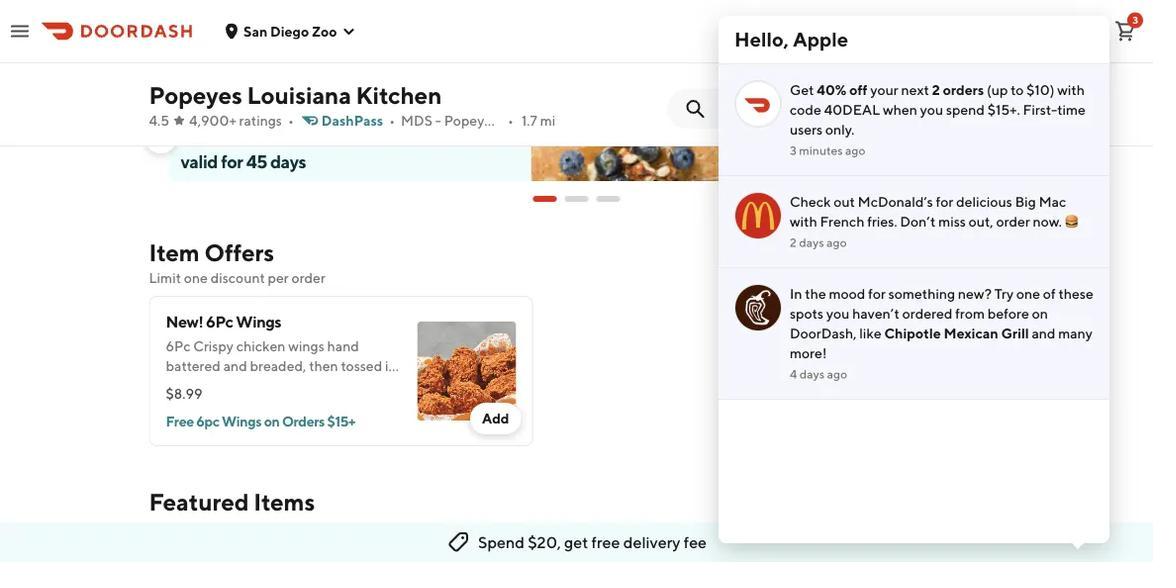 Task type: vqa. For each thing, say whether or not it's contained in the screenshot.
the 40
no



Task type: locate. For each thing, give the bounding box(es) containing it.
ago for in the mood for something new? try one of these spots you haven't ordered from before on doordash, like
[[827, 367, 847, 381]]

mcdonald's
[[858, 194, 933, 210]]

for up the miss
[[936, 194, 953, 210]]

to inside get 40% off your first 2 orders. save up to $10 on orders $15+.  use code 40deal, valid for 45 days
[[486, 103, 502, 124]]

0 horizontal spatial fee
[[684, 533, 707, 552]]

days inside check out mcdonald's for delicious big mac with french fries. don't miss out, order now. 🍔 2 days ago
[[799, 236, 824, 249]]

one inside item offers limit one discount per order
[[184, 270, 208, 286]]

0 vertical spatial code
[[790, 101, 821, 118]]

Item Search search field
[[719, 98, 988, 120]]

0 vertical spatial your
[[870, 82, 898, 98]]

0 vertical spatial orders
[[943, 82, 984, 98]]

0 vertical spatial off
[[849, 82, 868, 98]]

spend
[[946, 101, 985, 118]]

add
[[482, 410, 509, 427]]

0 horizontal spatial for
[[221, 150, 243, 172]]

2 down check
[[790, 236, 797, 249]]

check out mcdonald's for delicious big mac with french fries. don't miss out, order now. 🍔 2 days ago
[[790, 194, 1079, 249]]

1 vertical spatial wings
[[222, 413, 262, 430]]

2 vertical spatial for
[[868, 286, 886, 302]]

delicious
[[956, 194, 1012, 210]]

0 horizontal spatial order
[[292, 270, 326, 286]]

0 horizontal spatial you
[[826, 305, 850, 322]]

order down big
[[996, 213, 1030, 230]]

code
[[790, 101, 821, 118], [366, 127, 405, 148]]

order right per at the left
[[292, 270, 326, 286]]

group order button
[[170, 6, 276, 38]]

use
[[332, 127, 363, 148]]

delivery
[[676, 25, 726, 41], [623, 533, 680, 552]]

days down french on the right of page
[[799, 236, 824, 249]]

0 vertical spatial 2
[[932, 82, 940, 98]]

for inside check out mcdonald's for delicious big mac with french fries. don't miss out, order now. 🍔 2 days ago
[[936, 194, 953, 210]]

delivery right free
[[623, 533, 680, 552]]

3 minutes ago
[[790, 144, 866, 157]]

0 horizontal spatial and
[[223, 358, 247, 374]]

off
[[849, 82, 868, 98], [254, 103, 276, 124]]

• left the 1.7
[[508, 112, 514, 129]]

0 horizontal spatial code
[[366, 127, 405, 148]]

order inside item offers limit one discount per order
[[292, 270, 326, 286]]

1 horizontal spatial •
[[389, 112, 395, 129]]

louisiana
[[247, 81, 351, 109]]

delivery left hello,
[[676, 25, 726, 41]]

0 vertical spatial fee
[[728, 25, 749, 41]]

code down orders.
[[366, 127, 405, 148]]

0 horizontal spatial get
[[181, 103, 211, 124]]

2 horizontal spatial on
[[1032, 305, 1048, 322]]

orders up 45
[[236, 127, 286, 148]]

0 vertical spatial to
[[1011, 82, 1024, 98]]

2 for next
[[932, 82, 940, 98]]

hand
[[327, 338, 359, 354]]

get inside get 40% off your first 2 orders. save up to $10 on orders $15+.  use code 40deal, valid for 45 days
[[181, 103, 211, 124]]

with down check
[[790, 213, 817, 230]]

2 vertical spatial ago
[[827, 367, 847, 381]]

off for first
[[254, 103, 276, 124]]

try
[[995, 286, 1014, 302]]

40deal,
[[408, 127, 482, 148]]

code inside get 40% off your first 2 orders. save up to $10 on orders $15+.  use code 40deal, valid for 45 days
[[366, 127, 405, 148]]

1 horizontal spatial 2
[[790, 236, 797, 249]]

get
[[790, 82, 814, 98], [181, 103, 211, 124]]

to right up
[[486, 103, 502, 124]]

1 vertical spatial you
[[826, 305, 850, 322]]

fee
[[728, 25, 749, 41], [684, 533, 707, 552]]

2 right next
[[932, 82, 940, 98]]

0 horizontal spatial to
[[486, 103, 502, 124]]

ago down french on the right of page
[[827, 236, 847, 249]]

code inside (up to $10) with code 40deal when you spend $15+. first-time users only.
[[790, 101, 821, 118]]

45
[[246, 150, 267, 172]]

0 vertical spatial with
[[1057, 82, 1085, 98]]

1 horizontal spatial one
[[1016, 286, 1040, 302]]

1 vertical spatial $15+.
[[289, 127, 329, 148]]

$15+. down (up
[[988, 101, 1020, 118]]

you
[[920, 101, 943, 118], [826, 305, 850, 322]]

days right '4'
[[800, 367, 825, 381]]

1 vertical spatial 2
[[351, 103, 361, 124]]

6pc
[[206, 312, 233, 331], [166, 338, 191, 354]]

fee left apple
[[728, 25, 749, 41]]

0 horizontal spatial with
[[790, 213, 817, 230]]

on down of
[[1032, 305, 1048, 322]]

then
[[309, 358, 338, 374]]

1 vertical spatial your
[[279, 103, 314, 124]]

mi
[[540, 112, 556, 129]]

with
[[1057, 82, 1085, 98], [790, 213, 817, 230]]

2 • from the left
[[389, 112, 395, 129]]

0 vertical spatial for
[[221, 150, 243, 172]]

up
[[462, 103, 482, 124]]

0 vertical spatial and
[[1032, 325, 1056, 341]]

your inside new! 6pc wings 6pc crispy chicken wings hand battered and breaded, then tossed in your wing flavor choice. $8.99
[[166, 378, 194, 394]]

1 vertical spatial orders
[[236, 127, 286, 148]]

40% for get 40% off your next 2 orders
[[817, 82, 846, 98]]

you down next
[[920, 101, 943, 118]]

0 horizontal spatial 3
[[790, 144, 797, 157]]

0 vertical spatial wings
[[236, 312, 281, 331]]

fee right free
[[684, 533, 707, 552]]

breaded,
[[250, 358, 306, 374]]

2 horizontal spatial 2
[[932, 82, 940, 98]]

wings
[[236, 312, 281, 331], [222, 413, 262, 430]]

on left 'orders'
[[264, 413, 280, 430]]

1 vertical spatial off
[[254, 103, 276, 124]]

off up 40deal
[[849, 82, 868, 98]]

0 horizontal spatial •
[[288, 112, 294, 129]]

1 horizontal spatial your
[[279, 103, 314, 124]]

get up '$10'
[[181, 103, 211, 124]]

on inside get 40% off your first 2 orders. save up to $10 on orders $15+.  use code 40deal, valid for 45 days
[[213, 127, 233, 148]]

time
[[1057, 101, 1086, 118]]

orders.
[[364, 103, 418, 124]]

1 horizontal spatial with
[[1057, 82, 1085, 98]]

wings inside new! 6pc wings 6pc crispy chicken wings hand battered and breaded, then tossed in your wing flavor choice. $8.99
[[236, 312, 281, 331]]

1 horizontal spatial $15+.
[[988, 101, 1020, 118]]

for left 45
[[221, 150, 243, 172]]

2 inside get 40% off your first 2 orders. save up to $10 on orders $15+.  use code 40deal, valid for 45 days
[[351, 103, 361, 124]]

0 horizontal spatial one
[[184, 270, 208, 286]]

2 horizontal spatial for
[[936, 194, 953, 210]]

orders
[[282, 413, 325, 430]]

0 vertical spatial 40%
[[817, 82, 846, 98]]

only.
[[825, 121, 855, 138]]

$15+.
[[988, 101, 1020, 118], [289, 127, 329, 148]]

chipotle
[[884, 325, 941, 341]]

one left of
[[1016, 286, 1040, 302]]

your inside get 40% off your first 2 orders. save up to $10 on orders $15+.  use code 40deal, valid for 45 days
[[279, 103, 314, 124]]

ordered
[[902, 305, 953, 322]]

1 vertical spatial ago
[[827, 236, 847, 249]]

your up when
[[870, 82, 898, 98]]

1 horizontal spatial 40%
[[817, 82, 846, 98]]

3 items, open order cart image
[[1114, 19, 1137, 43]]

days right 45
[[270, 150, 306, 172]]

ago down doordash,
[[827, 367, 847, 381]]

0 vertical spatial ago
[[845, 144, 866, 157]]

1 horizontal spatial you
[[920, 101, 943, 118]]

diego
[[270, 23, 309, 39]]

0 horizontal spatial orders
[[236, 127, 286, 148]]

with inside (up to $10) with code 40deal when you spend $15+. first-time users only.
[[1057, 82, 1085, 98]]

1 vertical spatial to
[[486, 103, 502, 124]]

0 vertical spatial $15+.
[[988, 101, 1020, 118]]

0 horizontal spatial $15+.
[[289, 127, 329, 148]]

1 vertical spatial with
[[790, 213, 817, 230]]

kitchen
[[356, 81, 442, 109]]

your left first
[[279, 103, 314, 124]]

1 vertical spatial get
[[181, 103, 211, 124]]

1 horizontal spatial 6pc
[[206, 312, 233, 331]]

battered
[[166, 358, 221, 374]]

open menu image
[[8, 19, 32, 43]]

you down mood
[[826, 305, 850, 322]]

1 horizontal spatial order
[[996, 213, 1030, 230]]

next
[[901, 82, 929, 98]]

many
[[1058, 325, 1093, 341]]

0 vertical spatial on
[[213, 127, 233, 148]]

3 inside button
[[1132, 14, 1138, 26]]

get 40% off your first 2 orders. save up to $10 on orders $15+.  use code 40deal, valid for 45 days
[[181, 103, 502, 172]]

3 for 3 minutes ago
[[790, 144, 797, 157]]

for inside in the mood for something new? try one of these spots you haven't ordered from before on doordash, like
[[868, 286, 886, 302]]

ago
[[845, 144, 866, 157], [827, 236, 847, 249], [827, 367, 847, 381]]

to right (up
[[1011, 82, 1024, 98]]

1 horizontal spatial code
[[790, 101, 821, 118]]

0 horizontal spatial on
[[213, 127, 233, 148]]

offers
[[204, 238, 274, 266]]

one down item offers "heading"
[[184, 270, 208, 286]]

flavor
[[229, 378, 265, 394]]

your
[[870, 82, 898, 98], [279, 103, 314, 124], [166, 378, 194, 394]]

1 vertical spatial 3
[[790, 144, 797, 157]]

get 40% off your next 2 orders
[[790, 82, 984, 98]]

6pc up crispy
[[206, 312, 233, 331]]

and inside new! 6pc wings 6pc crispy chicken wings hand battered and breaded, then tossed in your wing flavor choice. $8.99
[[223, 358, 247, 374]]

first
[[317, 103, 348, 124]]

$15+. down first
[[289, 127, 329, 148]]

1 vertical spatial order
[[292, 270, 326, 286]]

one inside in the mood for something new? try one of these spots you haven't ordered from before on doordash, like
[[1016, 286, 1040, 302]]

and up flavor
[[223, 358, 247, 374]]

1 horizontal spatial 3
[[1132, 14, 1138, 26]]

for
[[221, 150, 243, 172], [936, 194, 953, 210], [868, 286, 886, 302]]

$15+
[[327, 413, 355, 430]]

popeyes louisiana kitchen
[[149, 81, 442, 109]]

1 horizontal spatial to
[[1011, 82, 1024, 98]]

0 vertical spatial order
[[996, 213, 1030, 230]]

$8.99
[[166, 386, 202, 402]]

0 horizontal spatial 40%
[[214, 103, 251, 124]]

new!
[[166, 312, 203, 331]]

orders up spend
[[943, 82, 984, 98]]

your down the battered
[[166, 378, 194, 394]]

1 horizontal spatial on
[[264, 413, 280, 430]]

1 vertical spatial days
[[799, 236, 824, 249]]

1 vertical spatial on
[[1032, 305, 1048, 322]]

get for get 40% off your first 2 orders. save up to $10 on orders $15+.  use code 40deal, valid for 45 days
[[181, 103, 211, 124]]

1 vertical spatial and
[[223, 358, 247, 374]]

1 horizontal spatial and
[[1032, 325, 1056, 341]]

0 vertical spatial days
[[270, 150, 306, 172]]

0 horizontal spatial 6pc
[[166, 338, 191, 354]]

for up the haven't
[[868, 286, 886, 302]]

wings for 6pc
[[222, 413, 262, 430]]

wings up chicken
[[236, 312, 281, 331]]

0 vertical spatial 3
[[1132, 14, 1138, 26]]

free 6pc wings on orders $15+
[[166, 413, 355, 430]]

family feast image
[[778, 530, 927, 562]]

1 vertical spatial code
[[366, 127, 405, 148]]

3 button
[[1106, 11, 1145, 51]]

code up users
[[790, 101, 821, 118]]

0 horizontal spatial off
[[254, 103, 276, 124]]

out
[[834, 194, 855, 210]]

2 right first
[[351, 103, 361, 124]]

$10)
[[1027, 82, 1055, 98]]

spend $20, get free delivery fee
[[478, 533, 707, 552]]

2 vertical spatial your
[[166, 378, 194, 394]]

and
[[1032, 325, 1056, 341], [223, 358, 247, 374]]

1 vertical spatial 40%
[[214, 103, 251, 124]]

0 vertical spatial you
[[920, 101, 943, 118]]

wings right 6pc
[[222, 413, 262, 430]]

3pc signature chicken combo image
[[622, 530, 771, 562]]

2
[[932, 82, 940, 98], [351, 103, 361, 124], [790, 236, 797, 249]]

days
[[270, 150, 306, 172], [799, 236, 824, 249], [800, 367, 825, 381]]

previous button of carousel image
[[153, 130, 169, 146]]

0 vertical spatial get
[[790, 82, 814, 98]]

item
[[149, 238, 200, 266]]

for for one
[[868, 286, 886, 302]]

and right grill
[[1032, 325, 1056, 341]]

in
[[385, 358, 397, 374]]

next button of carousel image
[[980, 254, 996, 270]]

0 vertical spatial delivery
[[676, 25, 726, 41]]

$0.00
[[690, 6, 735, 25]]

1 horizontal spatial off
[[849, 82, 868, 98]]

1 horizontal spatial fee
[[728, 25, 749, 41]]

2 vertical spatial 2
[[790, 236, 797, 249]]

(up
[[987, 82, 1008, 98]]

1 horizontal spatial for
[[868, 286, 886, 302]]

2 vertical spatial on
[[264, 413, 280, 430]]

ago down only.
[[845, 144, 866, 157]]

big
[[1015, 194, 1036, 210]]

40% inside get 40% off your first 2 orders. save up to $10 on orders $15+.  use code 40deal, valid for 45 days
[[214, 103, 251, 124]]

to
[[1011, 82, 1024, 98], [486, 103, 502, 124]]

off up 45
[[254, 103, 276, 124]]

don't
[[900, 213, 936, 230]]

• down 'popeyes louisiana kitchen' at top
[[288, 112, 294, 129]]

4
[[790, 367, 797, 381]]

get up users
[[790, 82, 814, 98]]

0 horizontal spatial your
[[166, 378, 194, 394]]

$0.00 delivery fee
[[676, 6, 749, 41]]

on right '$10'
[[213, 127, 233, 148]]

1 vertical spatial for
[[936, 194, 953, 210]]

with up time
[[1057, 82, 1085, 98]]

0 horizontal spatial 2
[[351, 103, 361, 124]]

2 horizontal spatial •
[[508, 112, 514, 129]]

1 horizontal spatial get
[[790, 82, 814, 98]]

off inside get 40% off your first 2 orders. save up to $10 on orders $15+.  use code 40deal, valid for 45 days
[[254, 103, 276, 124]]

you inside (up to $10) with code 40deal when you spend $15+. first-time users only.
[[920, 101, 943, 118]]

2 horizontal spatial your
[[870, 82, 898, 98]]

• down kitchen on the top of page
[[389, 112, 395, 129]]

6pc up the battered
[[166, 338, 191, 354]]



Task type: describe. For each thing, give the bounding box(es) containing it.
min
[[891, 6, 917, 25]]

1 vertical spatial 6pc
[[166, 338, 191, 354]]

featured items heading
[[149, 486, 315, 518]]

your for next
[[870, 82, 898, 98]]

your for first
[[279, 103, 314, 124]]

first-
[[1023, 101, 1057, 118]]

chicken
[[236, 338, 286, 354]]

mood
[[829, 286, 865, 302]]

users
[[790, 121, 823, 138]]

$15+. inside get 40% off your first 2 orders. save up to $10 on orders $15+.  use code 40deal, valid for 45 days
[[289, 127, 329, 148]]

add button
[[470, 403, 521, 435]]

of
[[1043, 286, 1056, 302]]

🍔
[[1065, 213, 1079, 230]]

26 min
[[870, 6, 917, 25]]

hello,
[[734, 28, 789, 51]]

40deal
[[824, 101, 880, 118]]

group
[[182, 13, 223, 30]]

4 days ago
[[790, 367, 847, 381]]

6pc
[[196, 413, 219, 430]]

item offers limit one discount per order
[[149, 238, 326, 286]]

miss
[[938, 213, 966, 230]]

discount
[[210, 270, 265, 286]]

group order
[[182, 13, 265, 30]]

3 for 3
[[1132, 14, 1138, 26]]

orders inside get 40% off your first 2 orders. save up to $10 on orders $15+.  use code 40deal, valid for 45 days
[[236, 127, 286, 148]]

doordash,
[[790, 325, 857, 341]]

3 • from the left
[[508, 112, 514, 129]]

featured
[[149, 487, 249, 516]]

fee inside $0.00 delivery fee
[[728, 25, 749, 41]]

spots
[[790, 305, 824, 322]]

order inside check out mcdonald's for delicious big mac with french fries. don't miss out, order now. 🍔 2 days ago
[[996, 213, 1030, 230]]

crispy
[[193, 338, 234, 354]]

new?
[[958, 286, 992, 302]]

to inside (up to $10) with code 40deal when you spend $15+. first-time users only.
[[1011, 82, 1024, 98]]

with inside check out mcdonald's for delicious big mac with french fries. don't miss out, order now. 🍔 2 days ago
[[790, 213, 817, 230]]

0 vertical spatial 6pc
[[206, 312, 233, 331]]

1 • from the left
[[288, 112, 294, 129]]

dashpass
[[322, 112, 383, 129]]

wings
[[288, 338, 324, 354]]

zoo
[[312, 23, 337, 39]]

4.5
[[149, 112, 169, 129]]

minutes
[[799, 144, 843, 157]]

40% for get 40% off your first 2 orders. save up to $10 on orders $15+.  use code 40deal, valid for 45 days
[[214, 103, 251, 124]]

check
[[790, 194, 831, 210]]

8pc signature chicken family meal image
[[935, 530, 1083, 562]]

2 for first
[[351, 103, 361, 124]]

mexican
[[944, 325, 998, 341]]

ago inside check out mcdonald's for delicious big mac with french fries. don't miss out, order now. 🍔 2 days ago
[[827, 236, 847, 249]]

tossed
[[341, 358, 382, 374]]

choice.
[[268, 378, 313, 394]]

featured items
[[149, 487, 315, 516]]

mac
[[1039, 194, 1066, 210]]

haven't
[[852, 305, 900, 322]]

chipotle mexican grill
[[884, 325, 1029, 341]]

you inside in the mood for something new? try one of these spots you haven't ordered from before on doordash, like
[[826, 305, 850, 322]]

2 vertical spatial days
[[800, 367, 825, 381]]

french
[[820, 213, 865, 230]]

san
[[243, 23, 267, 39]]

something
[[889, 286, 955, 302]]

2 inside check out mcdonald's for delicious big mac with french fries. don't miss out, order now. 🍔 2 days ago
[[790, 236, 797, 249]]

per
[[268, 270, 289, 286]]

out,
[[969, 213, 993, 230]]

new! 6pc wings 6pc crispy chicken wings hand battered and breaded, then tossed in your wing flavor choice. $8.99
[[166, 312, 397, 402]]

on inside in the mood for something new? try one of these spots you haven't ordered from before on doordash, like
[[1032, 305, 1048, 322]]

$15+. inside (up to $10) with code 40deal when you spend $15+. first-time users only.
[[988, 101, 1020, 118]]

1 vertical spatial fee
[[684, 533, 707, 552]]

wing
[[197, 378, 227, 394]]

the
[[805, 286, 826, 302]]

valid
[[181, 150, 218, 172]]

items
[[254, 487, 315, 516]]

grill
[[1001, 325, 1029, 341]]

free
[[591, 533, 620, 552]]

12pc signature chicken family meal image
[[309, 530, 458, 562]]

hello, apple
[[734, 28, 848, 51]]

like
[[859, 325, 882, 341]]

wings for 6pc
[[236, 312, 281, 331]]

5pc tenders combo image
[[153, 530, 301, 562]]

1.7
[[522, 112, 537, 129]]

in
[[790, 286, 802, 302]]

save
[[421, 103, 459, 124]]

get
[[564, 533, 588, 552]]

dashpass •
[[322, 112, 395, 129]]

off for next
[[849, 82, 868, 98]]

apple
[[793, 28, 848, 51]]

san diego zoo
[[243, 23, 337, 39]]

previous button of carousel image
[[941, 254, 957, 270]]

for inside get 40% off your first 2 orders. save up to $10 on orders $15+.  use code 40deal, valid for 45 days
[[221, 150, 243, 172]]

delivery inside $0.00 delivery fee
[[676, 25, 726, 41]]

more!
[[790, 345, 827, 361]]

(up to $10) with code 40deal when you spend $15+. first-time users only.
[[790, 82, 1086, 138]]

and many more!
[[790, 325, 1093, 361]]

san diego zoo button
[[224, 23, 357, 39]]

1 vertical spatial delivery
[[623, 533, 680, 552]]

$10
[[181, 127, 210, 148]]

spicy chicken sandwich combo image
[[466, 530, 614, 562]]

fries.
[[867, 213, 897, 230]]

1 horizontal spatial orders
[[943, 82, 984, 98]]

item offers heading
[[149, 237, 274, 268]]

and inside and many more!
[[1032, 325, 1056, 341]]

$20,
[[528, 533, 561, 552]]

popeyes
[[149, 81, 242, 109]]

these
[[1059, 286, 1094, 302]]

before
[[988, 305, 1029, 322]]

ratings
[[239, 112, 282, 129]]

in the mood for something new? try one of these spots you haven't ordered from before on doordash, like
[[790, 286, 1094, 341]]

get for get 40% off your next 2 orders
[[790, 82, 814, 98]]

26
[[870, 6, 888, 25]]

for for with
[[936, 194, 953, 210]]

from
[[955, 305, 985, 322]]

ago for get
[[845, 144, 866, 157]]

spend
[[478, 533, 525, 552]]

4,900+ ratings •
[[189, 112, 294, 129]]

days inside get 40% off your first 2 orders. save up to $10 on orders $15+.  use code 40deal, valid for 45 days
[[270, 150, 306, 172]]

select promotional banner element
[[533, 181, 620, 217]]



